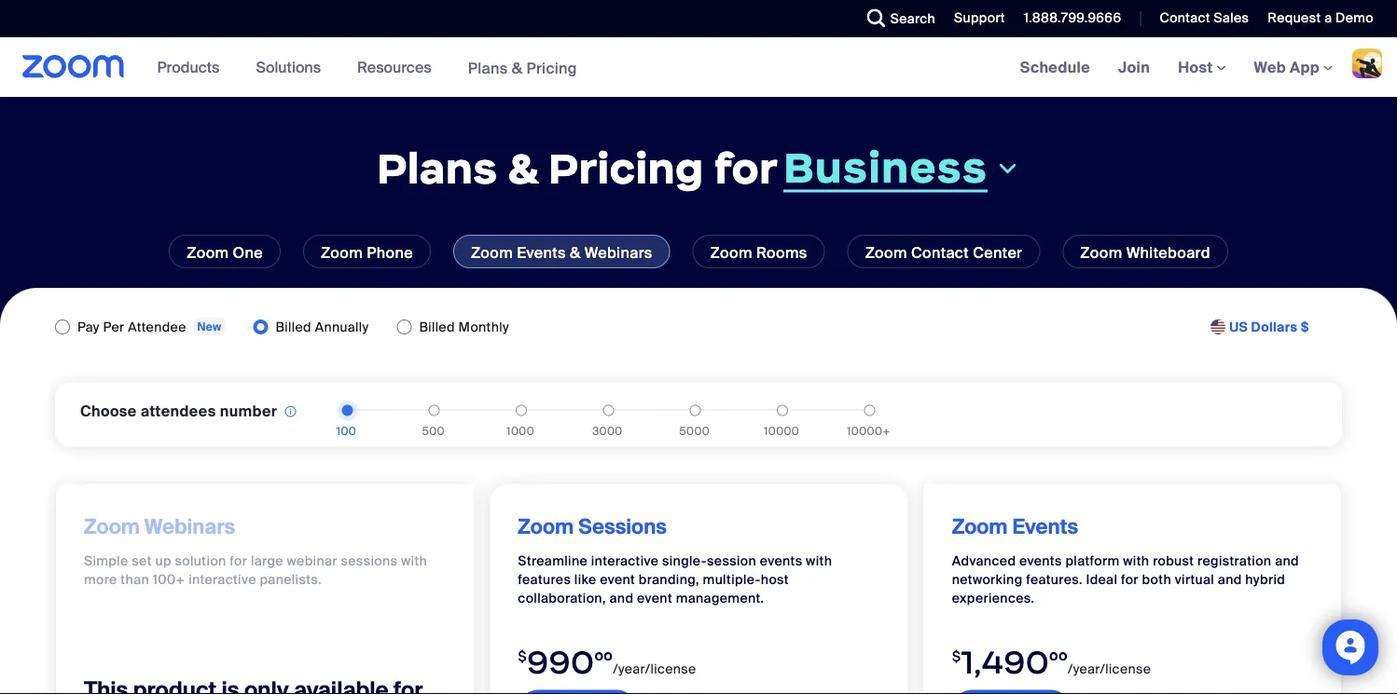 Task type: locate. For each thing, give the bounding box(es) containing it.
for left both
[[1121, 572, 1139, 589]]

1.888.799.9666 button
[[1010, 0, 1126, 37], [1024, 9, 1122, 27]]

for up zoom rooms
[[714, 142, 778, 195]]

sessions
[[579, 514, 667, 541]]

$
[[1301, 319, 1310, 336], [518, 648, 527, 666], [952, 648, 961, 666]]

zoom phone
[[321, 243, 413, 263]]

meetings navigation
[[1006, 37, 1397, 98]]

2 horizontal spatial for
[[1121, 572, 1139, 589]]

events up the 'features.'
[[1013, 514, 1079, 541]]

business
[[784, 141, 988, 194]]

0 horizontal spatial webinars
[[144, 514, 235, 541]]

2 vertical spatial &
[[570, 243, 581, 263]]

1 horizontal spatial billed
[[419, 319, 455, 336]]

event right the like
[[600, 572, 635, 589]]

web app
[[1254, 57, 1320, 77]]

$ for 990
[[518, 648, 527, 666]]

1 horizontal spatial interactive
[[591, 553, 659, 570]]

1 vertical spatial interactive
[[189, 572, 256, 589]]

1 horizontal spatial contact
[[1160, 9, 1211, 27]]

with
[[401, 553, 427, 570], [806, 553, 832, 570], [1123, 553, 1150, 570]]

plans for plans & pricing
[[468, 58, 508, 78]]

collaboration,
[[518, 591, 606, 608]]

3000
[[593, 424, 623, 438]]

2 horizontal spatial and
[[1275, 553, 1299, 570]]

plans inside product information navigation
[[468, 58, 508, 78]]

contact sales link
[[1146, 0, 1254, 37], [1160, 9, 1249, 27]]

2 billed from the left
[[419, 319, 455, 336]]

a
[[1325, 9, 1333, 27]]

1.888.799.9666 button up schedule
[[1010, 0, 1126, 37]]

zoom left phone
[[321, 243, 363, 263]]

2 with from the left
[[806, 553, 832, 570]]

for
[[714, 142, 778, 195], [230, 553, 247, 570], [1121, 572, 1139, 589]]

0 horizontal spatial and
[[610, 591, 634, 608]]

plans for plans & pricing for
[[377, 142, 498, 195]]

0 vertical spatial plans
[[468, 58, 508, 78]]

990
[[527, 642, 595, 683]]

events
[[517, 243, 566, 263], [1013, 514, 1079, 541]]

$ inside $ 1,490 00 /year/license
[[952, 648, 961, 666]]

0 vertical spatial event
[[600, 572, 635, 589]]

/year/license inside $ 990 00 /year/license
[[613, 661, 697, 678]]

0 horizontal spatial events
[[517, 243, 566, 263]]

2 /year/license from the left
[[1068, 661, 1151, 678]]

1 horizontal spatial $
[[952, 648, 961, 666]]

1 horizontal spatial webinars
[[585, 243, 653, 263]]

events for zoom events & webinars
[[517, 243, 566, 263]]

1 horizontal spatial events
[[1020, 553, 1062, 570]]

and for 990
[[610, 591, 634, 608]]

00 down the 'features.'
[[1050, 650, 1068, 665]]

1 horizontal spatial for
[[714, 142, 778, 195]]

events up host
[[760, 553, 803, 570]]

1 horizontal spatial /year/license
[[1068, 661, 1151, 678]]

interactive down the sessions
[[591, 553, 659, 570]]

sessions
[[341, 553, 398, 570]]

main content
[[0, 37, 1397, 695]]

& for plans & pricing for
[[508, 142, 538, 195]]

2 horizontal spatial with
[[1123, 553, 1150, 570]]

1 vertical spatial webinars
[[144, 514, 235, 541]]

0 vertical spatial &
[[512, 58, 523, 78]]

1 /year/license from the left
[[613, 661, 697, 678]]

per
[[103, 319, 125, 336]]

banner containing products
[[0, 37, 1397, 98]]

1 vertical spatial event
[[637, 591, 673, 608]]

$ down collaboration,
[[518, 648, 527, 666]]

host
[[761, 572, 789, 589]]

zoom for zoom events & webinars
[[471, 243, 513, 263]]

zoom for zoom whiteboard
[[1081, 243, 1123, 263]]

and right collaboration,
[[610, 591, 634, 608]]

0 vertical spatial interactive
[[591, 553, 659, 570]]

interactive
[[591, 553, 659, 570], [189, 572, 256, 589]]

1 vertical spatial contact
[[911, 243, 969, 263]]

3 with from the left
[[1123, 553, 1150, 570]]

webinars inside tabs of zoom services tab list
[[585, 243, 653, 263]]

web app button
[[1254, 57, 1333, 77]]

with up both
[[1123, 553, 1150, 570]]

pricing for plans & pricing
[[527, 58, 577, 78]]

interactive inside simple set up solution for large webinar sessions with more than 100+ interactive panelists.
[[189, 572, 256, 589]]

1 vertical spatial pricing
[[548, 142, 704, 195]]

zoom up the simple
[[84, 514, 140, 541]]

with right the sessions
[[401, 553, 427, 570]]

zoom left rooms
[[710, 243, 753, 263]]

webinars
[[585, 243, 653, 263], [144, 514, 235, 541]]

/year/license down branding,
[[613, 661, 697, 678]]

ideal
[[1086, 572, 1118, 589]]

billed left annually
[[276, 319, 312, 336]]

1 billed from the left
[[276, 319, 312, 336]]

branding,
[[639, 572, 700, 589]]

1 00 from the left
[[595, 650, 613, 665]]

event down branding,
[[637, 591, 673, 608]]

0 vertical spatial pricing
[[527, 58, 577, 78]]

hybrid
[[1246, 572, 1286, 589]]

billed for billed annually
[[276, 319, 312, 336]]

00 down collaboration,
[[595, 650, 613, 665]]

0 vertical spatial events
[[517, 243, 566, 263]]

zoom for zoom rooms
[[710, 243, 753, 263]]

00 inside $ 1,490 00 /year/license
[[1050, 650, 1068, 665]]

pricing
[[527, 58, 577, 78], [548, 142, 704, 195]]

zoom up streamline on the bottom of the page
[[518, 514, 574, 541]]

1 vertical spatial &
[[508, 142, 538, 195]]

0 horizontal spatial $
[[518, 648, 527, 666]]

500 attendees radio
[[429, 405, 440, 417]]

1 with from the left
[[401, 553, 427, 570]]

option group
[[55, 313, 509, 343]]

solution
[[175, 553, 226, 570]]

billed left monthly
[[419, 319, 455, 336]]

request a demo
[[1268, 9, 1374, 27]]

/year/license for 1,490
[[1068, 661, 1151, 678]]

/year/license for 990
[[613, 661, 697, 678]]

and inside streamline interactive single-session events with features like event branding, multiple-host collaboration, and event management.
[[610, 591, 634, 608]]

$ inside $ 990 00 /year/license
[[518, 648, 527, 666]]

$ down experiences.
[[952, 648, 961, 666]]

zoom left "whiteboard"
[[1081, 243, 1123, 263]]

large
[[251, 553, 283, 570]]

zoom down business
[[865, 243, 908, 263]]

for left large
[[230, 553, 247, 570]]

events
[[760, 553, 803, 570], [1020, 553, 1062, 570]]

& for plans & pricing
[[512, 58, 523, 78]]

zoom for zoom phone
[[321, 243, 363, 263]]

us
[[1230, 319, 1248, 336]]

zoom contact center
[[865, 243, 1023, 263]]

pay per attendee new
[[77, 319, 222, 336]]

features
[[518, 572, 571, 589]]

host button
[[1178, 57, 1226, 77]]

zoom left one
[[187, 243, 229, 263]]

and for 1,490
[[1218, 572, 1242, 589]]

0 horizontal spatial event
[[600, 572, 635, 589]]

and up hybrid on the right bottom of page
[[1275, 553, 1299, 570]]

0 horizontal spatial /year/license
[[613, 661, 697, 678]]

interactive down solution
[[189, 572, 256, 589]]

1.888.799.9666 button up schedule link
[[1024, 9, 1122, 27]]

1 horizontal spatial and
[[1218, 572, 1242, 589]]

annually
[[315, 319, 369, 336]]

1 vertical spatial plans
[[377, 142, 498, 195]]

1 horizontal spatial 00
[[1050, 650, 1068, 665]]

/year/license inside $ 1,490 00 /year/license
[[1068, 661, 1151, 678]]

1 events from the left
[[760, 553, 803, 570]]

1,490
[[961, 642, 1050, 683]]

00 inside $ 990 00 /year/license
[[595, 650, 613, 665]]

event
[[600, 572, 635, 589], [637, 591, 673, 608]]

features.
[[1026, 572, 1083, 589]]

events for zoom events
[[1013, 514, 1079, 541]]

contact
[[1160, 9, 1211, 27], [911, 243, 969, 263]]

2 horizontal spatial $
[[1301, 319, 1310, 336]]

0 horizontal spatial events
[[760, 553, 803, 570]]

contact left center
[[911, 243, 969, 263]]

like
[[575, 572, 597, 589]]

with right the 'session'
[[806, 553, 832, 570]]

plans
[[468, 58, 508, 78], [377, 142, 498, 195]]

1 vertical spatial for
[[230, 553, 247, 570]]

host
[[1178, 57, 1217, 77]]

platform
[[1066, 553, 1120, 570]]

00
[[595, 650, 613, 665], [1050, 650, 1068, 665]]

/year/license down the ideal
[[1068, 661, 1151, 678]]

1 horizontal spatial events
[[1013, 514, 1079, 541]]

zoom for zoom sessions
[[518, 514, 574, 541]]

us dollars $ button
[[1230, 318, 1310, 337]]

0 horizontal spatial for
[[230, 553, 247, 570]]

choose attendees number
[[80, 401, 281, 421]]

both
[[1142, 572, 1172, 589]]

10000+
[[847, 424, 891, 438]]

products button
[[157, 37, 228, 97]]

virtual
[[1175, 572, 1215, 589]]

solutions
[[256, 57, 321, 77]]

web
[[1254, 57, 1286, 77]]

0 horizontal spatial billed
[[276, 319, 312, 336]]

banner
[[0, 37, 1397, 98]]

contact sales
[[1160, 9, 1249, 27]]

0 horizontal spatial with
[[401, 553, 427, 570]]

plans & pricing link
[[468, 58, 577, 78], [468, 58, 577, 78]]

zoom up monthly
[[471, 243, 513, 263]]

2 events from the left
[[1020, 553, 1062, 570]]

& inside product information navigation
[[512, 58, 523, 78]]

profile picture image
[[1353, 49, 1383, 78]]

$ right dollars
[[1301, 319, 1310, 336]]

request a demo link
[[1254, 0, 1397, 37], [1268, 9, 1374, 27]]

zoom up advanced in the bottom right of the page
[[952, 514, 1008, 541]]

0 horizontal spatial 00
[[595, 650, 613, 665]]

join
[[1119, 57, 1150, 77]]

zoom for zoom one
[[187, 243, 229, 263]]

00 for 1,490
[[1050, 650, 1068, 665]]

2 00 from the left
[[1050, 650, 1068, 665]]

0 vertical spatial webinars
[[585, 243, 653, 263]]

1 vertical spatial events
[[1013, 514, 1079, 541]]

contact left sales
[[1160, 9, 1211, 27]]

than
[[121, 572, 149, 589]]

and down registration
[[1218, 572, 1242, 589]]

2 vertical spatial and
[[610, 591, 634, 608]]

1 horizontal spatial with
[[806, 553, 832, 570]]

events down plans & pricing for
[[517, 243, 566, 263]]

new
[[197, 320, 222, 334]]

zoom whiteboard
[[1081, 243, 1211, 263]]

0 horizontal spatial interactive
[[189, 572, 256, 589]]

interactive inside streamline interactive single-session events with features like event branding, multiple-host collaboration, and event management.
[[591, 553, 659, 570]]

events inside tabs of zoom services tab list
[[517, 243, 566, 263]]

1 vertical spatial and
[[1218, 572, 1242, 589]]

schedule
[[1020, 57, 1091, 77]]

choose attendees number application
[[80, 399, 337, 423]]

/year/license
[[613, 661, 697, 678], [1068, 661, 1151, 678]]

pricing inside product information navigation
[[527, 58, 577, 78]]

0 horizontal spatial contact
[[911, 243, 969, 263]]

$ 1,490 00 /year/license
[[952, 642, 1151, 683]]

10000 attendees radio
[[777, 405, 788, 417]]

events inside advanced events platform with robust registration and networking features. ideal for both virtual and hybrid experiences.
[[1020, 553, 1062, 570]]

2 vertical spatial for
[[1121, 572, 1139, 589]]

events up the 'features.'
[[1020, 553, 1062, 570]]

1.888.799.9666
[[1024, 9, 1122, 27]]

set
[[132, 553, 152, 570]]

and
[[1275, 553, 1299, 570], [1218, 572, 1242, 589], [610, 591, 634, 608]]

center
[[973, 243, 1023, 263]]

resources
[[357, 57, 432, 77]]



Task type: vqa. For each thing, say whether or not it's contained in the screenshot.
500 Attendees "option"
yes



Task type: describe. For each thing, give the bounding box(es) containing it.
1000
[[507, 424, 535, 438]]

zoom rooms
[[710, 243, 808, 263]]

app
[[1290, 57, 1320, 77]]

zoom one
[[187, 243, 263, 263]]

request
[[1268, 9, 1321, 27]]

pricing for plans & pricing for
[[548, 142, 704, 195]]

schedule link
[[1006, 37, 1105, 97]]

main content containing business
[[0, 37, 1397, 695]]

attendees
[[141, 401, 216, 421]]

experiences.
[[952, 591, 1035, 608]]

10000
[[764, 424, 800, 438]]

& inside tabs of zoom services tab list
[[570, 243, 581, 263]]

events inside streamline interactive single-session events with features like event branding, multiple-host collaboration, and event management.
[[760, 553, 803, 570]]

zoom for zoom events
[[952, 514, 1008, 541]]

learn more about choose attendees number image
[[285, 401, 296, 423]]

streamline
[[518, 553, 588, 570]]

more
[[84, 572, 117, 589]]

resources button
[[357, 37, 440, 97]]

streamline interactive single-session events with features like event branding, multiple-host collaboration, and event management.
[[518, 553, 832, 608]]

billed for billed monthly
[[419, 319, 455, 336]]

00 for 990
[[595, 650, 613, 665]]

100 attendees radio
[[342, 405, 353, 417]]

advanced events platform with robust registration and networking features. ideal for both virtual and hybrid experiences.
[[952, 553, 1299, 608]]

zoom logo image
[[22, 55, 125, 78]]

advanced
[[952, 553, 1016, 570]]

solutions button
[[256, 37, 329, 97]]

zoom webinars
[[84, 514, 235, 541]]

join link
[[1105, 37, 1164, 97]]

contact inside tabs of zoom services tab list
[[911, 243, 969, 263]]

zoom for zoom contact center
[[865, 243, 908, 263]]

choose
[[80, 401, 137, 421]]

single-
[[662, 553, 707, 570]]

rooms
[[756, 243, 808, 263]]

with inside simple set up solution for large webinar sessions with more than 100+ interactive panelists.
[[401, 553, 427, 570]]

5000 attendees radio
[[690, 405, 701, 417]]

100+
[[153, 572, 185, 589]]

plans & pricing for
[[377, 142, 778, 195]]

down image
[[995, 157, 1021, 180]]

0 vertical spatial contact
[[1160, 9, 1211, 27]]

business button
[[784, 141, 1021, 194]]

1 horizontal spatial event
[[637, 591, 673, 608]]

sales
[[1214, 9, 1249, 27]]

pay
[[77, 319, 100, 336]]

billed annually
[[276, 319, 369, 336]]

whiteboard
[[1127, 243, 1211, 263]]

zoom for zoom webinars
[[84, 514, 140, 541]]

for inside advanced events platform with robust registration and networking features. ideal for both virtual and hybrid experiences.
[[1121, 572, 1139, 589]]

with inside streamline interactive single-session events with features like event branding, multiple-host collaboration, and event management.
[[806, 553, 832, 570]]

support
[[954, 9, 1005, 27]]

search
[[891, 10, 936, 27]]

10000+ attendees radio
[[864, 405, 875, 417]]

simple
[[84, 553, 128, 570]]

multiple-
[[703, 572, 761, 589]]

$ for 1,490
[[952, 648, 961, 666]]

zoom events
[[952, 514, 1079, 541]]

attendee
[[128, 319, 186, 336]]

one
[[233, 243, 263, 263]]

webinar
[[287, 553, 338, 570]]

3000 attendees radio
[[603, 405, 614, 417]]

product information navigation
[[143, 37, 591, 98]]

0 vertical spatial for
[[714, 142, 778, 195]]

$ 990 00 /year/license
[[518, 642, 697, 683]]

tabs of zoom services tab list
[[28, 235, 1369, 269]]

0 vertical spatial and
[[1275, 553, 1299, 570]]

panelists.
[[260, 572, 322, 589]]

5000
[[679, 424, 710, 438]]

up
[[155, 553, 172, 570]]

with inside advanced events platform with robust registration and networking features. ideal for both virtual and hybrid experiences.
[[1123, 553, 1150, 570]]

robust
[[1153, 553, 1194, 570]]

number
[[220, 401, 277, 421]]

management.
[[676, 591, 764, 608]]

search button
[[853, 0, 940, 37]]

networking
[[952, 572, 1023, 589]]

$ inside dropdown button
[[1301, 319, 1310, 336]]

dollars
[[1252, 319, 1298, 336]]

option group containing pay per attendee
[[55, 313, 509, 343]]

session
[[707, 553, 757, 570]]

registration
[[1198, 553, 1272, 570]]

1000 attendees radio
[[516, 405, 527, 417]]

zoom events & webinars
[[471, 243, 653, 263]]

choose attendees number option group
[[55, 383, 1342, 447]]

products
[[157, 57, 220, 77]]

zoom sessions
[[518, 514, 667, 541]]

for inside simple set up solution for large webinar sessions with more than 100+ interactive panelists.
[[230, 553, 247, 570]]

demo
[[1336, 9, 1374, 27]]

500
[[422, 424, 445, 438]]

phone
[[367, 243, 413, 263]]

monthly
[[459, 319, 509, 336]]

100
[[336, 424, 357, 438]]

simple set up solution for large webinar sessions with more than 100+ interactive panelists.
[[84, 553, 427, 589]]

us dollars $
[[1230, 319, 1310, 336]]

plans & pricing
[[468, 58, 577, 78]]



